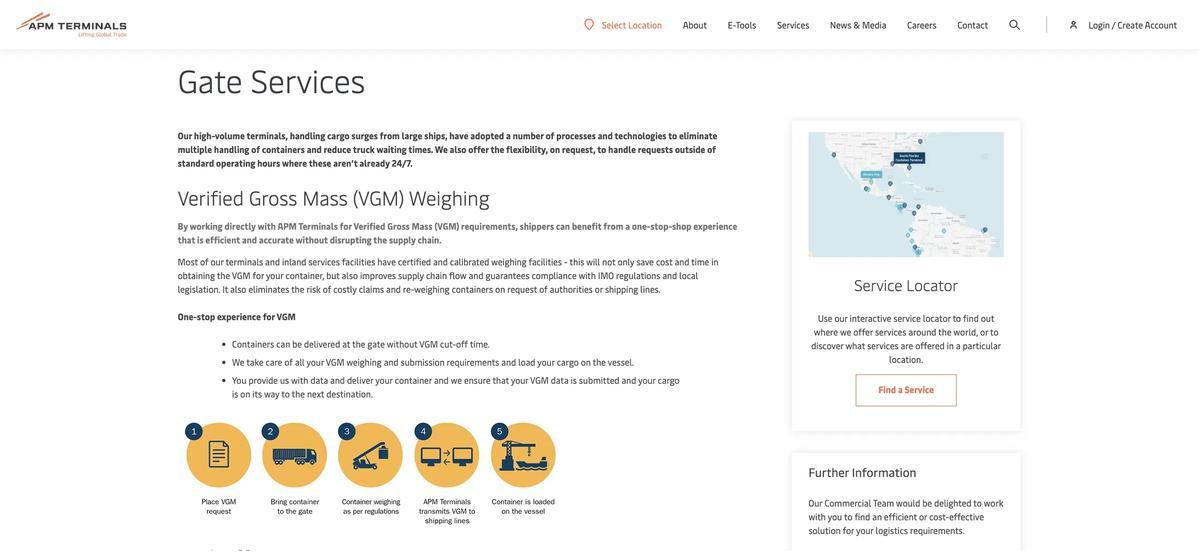 Task type: describe. For each thing, give the bounding box(es) containing it.
accurate
[[259, 234, 294, 246]]

take
[[246, 356, 263, 368]]

with inside 'our commercial team would be delighted to work with you to find an efficient or cost-effective solution for your logistics requirements.'
[[809, 511, 826, 523]]

world,
[[954, 326, 978, 338]]

further information
[[809, 464, 916, 481]]

one-
[[632, 220, 650, 232]]

offer inside our high-volume terminals, handling cargo surges from large ships, have adopted a number of processes and technologies to eliminate multiple handling of containers and reduce truck waiting times. we also offer the flexibility, on request, to handle requests outside of standard operating hours where these aren't already 24/7.
[[468, 143, 489, 155]]

2 vertical spatial services
[[867, 340, 899, 352]]

of down eliminate at the right top of page
[[707, 143, 716, 155]]

containers inside our high-volume terminals, handling cargo surges from large ships, have adopted a number of processes and technologies to eliminate multiple handling of containers and reduce truck waiting times. we also offer the flexibility, on request, to handle requests outside of standard operating hours where these aren't already 24/7.
[[262, 143, 305, 155]]

you provide us with data and deliver your container and we ensure that your vgm data is submitted and your cargo is on its way to the next destination.
[[232, 374, 680, 400]]

submitted
[[579, 374, 619, 386]]

destination.
[[326, 388, 373, 400]]

handle
[[608, 143, 636, 155]]

0 horizontal spatial mass
[[302, 184, 348, 211]]

or inside 'our commercial team would be delighted to work with you to find an efficient or cost-effective solution for your logistics requirements.'
[[919, 511, 927, 523]]

requirements.
[[910, 525, 965, 537]]

your down load
[[511, 374, 528, 386]]

load
[[518, 356, 535, 368]]

find inside use our interactive service locator to find out where we offer services around the world, or to discover what services are offered in a particular location.
[[963, 312, 979, 324]]

by working directly with apm terminals for verified gross mass (vgm) requirements, shippers can benefit from a one-stop-shop experience that is efficient and accurate without disrupting the supply chain.
[[178, 220, 737, 246]]

e-tools
[[728, 19, 756, 31]]

request,
[[562, 143, 596, 155]]

a right find
[[898, 384, 903, 396]]

truck
[[353, 143, 375, 155]]

supply inside most of our terminals and inland services facilities have certified and calibrated weighing facilities - this will not only save cost and time in obtaining the vgm for your container, but also improves supply chain flow and guarantees compliance with imo regulations and local legislation. it also eliminates the risk of costly claims and re-weighing containers on request of authorities or shipping lines.
[[398, 269, 424, 281]]

0 horizontal spatial service
[[854, 274, 902, 295]]

2 vertical spatial also
[[230, 283, 246, 295]]

one-
[[178, 310, 197, 323]]

the inside use our interactive service locator to find out where we offer services around the world, or to discover what services are offered in a particular location.
[[938, 326, 951, 338]]

this
[[570, 256, 584, 268]]

chain
[[426, 269, 447, 281]]

0 vertical spatial weighing
[[491, 256, 527, 268]]

for inside by working directly with apm terminals for verified gross mass (vgm) requirements, shippers can benefit from a one-stop-shop experience that is efficient and accurate without disrupting the supply chain.
[[340, 220, 352, 232]]

eliminate
[[679, 129, 717, 142]]

to right you at the right bottom
[[844, 511, 852, 523]]

the down the container,
[[291, 283, 304, 295]]

of left all
[[284, 356, 293, 368]]

1 horizontal spatial without
[[387, 338, 418, 350]]

also inside our high-volume terminals, handling cargo surges from large ships, have adopted a number of processes and technologies to eliminate multiple handling of containers and reduce truck waiting times. we also offer the flexibility, on request, to handle requests outside of standard operating hours where these aren't already 24/7.
[[450, 143, 466, 155]]

location
[[628, 18, 662, 30]]

service inside find a service link
[[905, 384, 934, 396]]

the right at
[[352, 338, 365, 350]]

stop-
[[650, 220, 672, 232]]

standard
[[178, 157, 214, 169]]

1 data from the left
[[310, 374, 328, 386]]

supply inside by working directly with apm terminals for verified gross mass (vgm) requirements, shippers can benefit from a one-stop-shop experience that is efficient and accurate without disrupting the supply chain.
[[389, 234, 416, 246]]

on inside most of our terminals and inland services facilities have certified and calibrated weighing facilities - this will not only save cost and time in obtaining the vgm for your container, but also improves supply chain flow and guarantees compliance with imo regulations and local legislation. it also eliminates the risk of costly claims and re-weighing containers on request of authorities or shipping lines.
[[495, 283, 505, 295]]

contact
[[957, 19, 988, 31]]

gate services
[[178, 58, 365, 101]]

about button
[[683, 0, 707, 49]]

terminals
[[298, 220, 338, 232]]

these
[[309, 157, 331, 169]]

you
[[828, 511, 842, 523]]

and down calibrated
[[469, 269, 483, 281]]

our inside most of our terminals and inland services facilities have certified and calibrated weighing facilities - this will not only save cost and time in obtaining the vgm for your container, but also improves supply chain flow and guarantees compliance with imo regulations and local legislation. it also eliminates the risk of costly claims and re-weighing containers on request of authorities or shipping lines.
[[211, 256, 224, 268]]

terminals,
[[247, 129, 288, 142]]

2 vertical spatial weighing
[[346, 356, 382, 368]]

volume
[[215, 129, 245, 142]]

to inside the you provide us with data and deliver your container and we ensure that your vgm data is submitted and your cargo is on its way to the next destination.
[[281, 388, 290, 400]]

technologies
[[615, 129, 666, 142]]

around
[[909, 326, 936, 338]]

to left work
[[973, 497, 982, 509]]

find a service link
[[856, 375, 956, 407]]

particular
[[963, 340, 1001, 352]]

hours
[[257, 157, 280, 169]]

news
[[830, 19, 851, 31]]

0 horizontal spatial can
[[276, 338, 290, 350]]

verified gross
[[178, 184, 297, 211]]

1 horizontal spatial weighing
[[414, 283, 450, 295]]

0 horizontal spatial experience
[[217, 310, 261, 323]]

improves
[[360, 269, 396, 281]]

lines.
[[640, 283, 660, 295]]

provide
[[249, 374, 278, 386]]

offer inside use our interactive service locator to find out where we offer services around the world, or to discover what services are offered in a particular location.
[[853, 326, 873, 338]]

your right submitted
[[638, 374, 656, 386]]

requirements
[[447, 356, 499, 368]]

verified
[[353, 220, 385, 232]]

and up local
[[675, 256, 689, 268]]

and left re-
[[386, 283, 401, 295]]

1 horizontal spatial services
[[777, 19, 809, 31]]

claims
[[359, 283, 384, 295]]

find a service
[[878, 384, 934, 396]]

to down out in the bottom right of the page
[[990, 326, 999, 338]]

its
[[252, 388, 262, 400]]

container
[[395, 374, 432, 386]]

we inside the you provide us with data and deliver your container and we ensure that your vgm data is submitted and your cargo is on its way to the next destination.
[[451, 374, 462, 386]]

1 vertical spatial services
[[875, 326, 906, 338]]

gross
[[387, 220, 410, 232]]

careers button
[[907, 0, 937, 49]]

2 data from the left
[[551, 374, 569, 386]]

to left handle
[[597, 143, 606, 155]]

request
[[507, 283, 537, 295]]

about
[[683, 19, 707, 31]]

of up obtaining
[[200, 256, 209, 268]]

can inside by working directly with apm terminals for verified gross mass (vgm) requirements, shippers can benefit from a one-stop-shop experience that is efficient and accurate without disrupting the supply chain.
[[556, 220, 570, 232]]

0 vertical spatial be
[[292, 338, 302, 350]]

containers can be delivered at the gate without vgm cut-off time.
[[232, 338, 490, 350]]

container,
[[286, 269, 324, 281]]

tools
[[736, 19, 756, 31]]

(vgm) requirements,
[[434, 220, 518, 232]]

careers
[[907, 19, 937, 31]]

operating
[[216, 157, 255, 169]]

use
[[818, 312, 832, 324]]

all
[[295, 356, 305, 368]]

have inside most of our terminals and inland services facilities have certified and calibrated weighing facilities - this will not only save cost and time in obtaining the vgm for your container, but also improves supply chain flow and guarantees compliance with imo regulations and local legislation. it also eliminates the risk of costly claims and re-weighing containers on request of authorities or shipping lines.
[[377, 256, 396, 268]]

1 horizontal spatial also
[[342, 269, 358, 281]]

on up submitted
[[581, 356, 591, 368]]

re-
[[403, 283, 414, 295]]

large
[[402, 129, 422, 142]]

media
[[862, 19, 886, 31]]

and up destination.
[[330, 374, 345, 386]]

from inside our high-volume terminals, handling cargo surges from large ships, have adopted a number of processes and technologies to eliminate multiple handling of containers and reduce truck waiting times. we also offer the flexibility, on request, to handle requests outside of standard operating hours where these aren't already 24/7.
[[380, 129, 400, 142]]

1 horizontal spatial cargo
[[557, 356, 579, 368]]

benefit
[[572, 220, 601, 232]]

select
[[602, 18, 626, 30]]

for inside 'our commercial team would be delighted to work with you to find an efficient or cost-effective solution for your logistics requirements.'
[[843, 525, 854, 537]]

processes
[[556, 129, 596, 142]]

by
[[178, 220, 188, 232]]

mass inside by working directly with apm terminals for verified gross mass (vgm) requirements, shippers can benefit from a one-stop-shop experience that is efficient and accurate without disrupting the supply chain.
[[412, 220, 432, 232]]

from inside by working directly with apm terminals for verified gross mass (vgm) requirements, shippers can benefit from a one-stop-shop experience that is efficient and accurate without disrupting the supply chain.
[[603, 220, 623, 232]]

your right load
[[537, 356, 555, 368]]

with inside most of our terminals and inland services facilities have certified and calibrated weighing facilities - this will not only save cost and time in obtaining the vgm for your container, but also improves supply chain flow and guarantees compliance with imo regulations and local legislation. it also eliminates the risk of costly claims and re-weighing containers on request of authorities or shipping lines.
[[579, 269, 596, 281]]

find
[[878, 384, 896, 396]]

login / create account link
[[1068, 0, 1177, 49]]

that inside the you provide us with data and deliver your container and we ensure that your vgm data is submitted and your cargo is on its way to the next destination.
[[493, 374, 509, 386]]

news & media button
[[830, 0, 886, 49]]

select location button
[[584, 18, 662, 30]]

requests
[[638, 143, 673, 155]]

our high-volume terminals, handling cargo surges from large ships, have adopted a number of processes and technologies to eliminate multiple handling of containers and reduce truck waiting times. we also offer the flexibility, on request, to handle requests outside of standard operating hours where these aren't already 24/7.
[[178, 129, 717, 169]]

our for our commercial team would be delighted to work with you to find an efficient or cost-effective solution for your logistics requirements.
[[809, 497, 822, 509]]

cost-
[[929, 511, 949, 523]]

a inside use our interactive service locator to find out where we offer services around the world, or to discover what services are offered in a particular location.
[[956, 340, 961, 352]]

delighted
[[934, 497, 971, 509]]

directly
[[225, 220, 256, 232]]

-
[[564, 256, 568, 268]]

to up "requests"
[[668, 129, 677, 142]]

we inside use our interactive service locator to find out where we offer services around the world, or to discover what services are offered in a particular location.
[[840, 326, 851, 338]]

in inside most of our terminals and inland services facilities have certified and calibrated weighing facilities - this will not only save cost and time in obtaining the vgm for your container, but also improves supply chain flow and guarantees compliance with imo regulations and local legislation. it also eliminates the risk of costly claims and re-weighing containers on request of authorities or shipping lines.
[[711, 256, 718, 268]]

our for our high-volume terminals, handling cargo surges from large ships, have adopted a number of processes and technologies to eliminate multiple handling of containers and reduce truck waiting times. we also offer the flexibility, on request, to handle requests outside of standard operating hours where these aren't already 24/7.
[[178, 129, 192, 142]]

eliminates
[[249, 283, 289, 295]]

calibrated
[[450, 256, 489, 268]]

of right number on the top of the page
[[546, 129, 554, 142]]

e-tools button
[[728, 0, 756, 49]]

locator
[[923, 312, 951, 324]]

with inside the you provide us with data and deliver your container and we ensure that your vgm data is submitted and your cargo is on its way to the next destination.
[[291, 374, 308, 386]]

be inside 'our commercial team would be delighted to work with you to find an efficient or cost-effective solution for your logistics requirements.'
[[922, 497, 932, 509]]

0 horizontal spatial services
[[251, 58, 365, 101]]

way
[[264, 388, 279, 400]]

trucks loading at apm terminals by pre-appointment system image
[[0, 0, 1198, 19]]

and up chain on the left
[[433, 256, 448, 268]]

disrupting
[[330, 234, 372, 246]]

next
[[307, 388, 324, 400]]

where inside use our interactive service locator to find out where we offer services around the world, or to discover what services are offered in a particular location.
[[814, 326, 838, 338]]

have inside our high-volume terminals, handling cargo surges from large ships, have adopted a number of processes and technologies to eliminate multiple handling of containers and reduce truck waiting times. we also offer the flexibility, on request, to handle requests outside of standard operating hours where these aren't already 24/7.
[[449, 129, 468, 142]]

that inside by working directly with apm terminals for verified gross mass (vgm) requirements, shippers can benefit from a one-stop-shop experience that is efficient and accurate without disrupting the supply chain.
[[178, 234, 195, 246]]

the inside our high-volume terminals, handling cargo surges from large ships, have adopted a number of processes and technologies to eliminate multiple handling of containers and reduce truck waiting times. we also offer the flexibility, on request, to handle requests outside of standard operating hours where these aren't already 24/7.
[[491, 143, 504, 155]]

1 vertical spatial we
[[232, 356, 244, 368]]

time.
[[470, 338, 490, 350]]



Task type: locate. For each thing, give the bounding box(es) containing it.
1 vertical spatial is
[[571, 374, 577, 386]]

but
[[326, 269, 340, 281]]

2 facilities from the left
[[529, 256, 562, 268]]

on left its
[[240, 388, 250, 400]]

1 vertical spatial or
[[980, 326, 988, 338]]

1 vertical spatial mass
[[412, 220, 432, 232]]

deliver
[[347, 374, 373, 386]]

without right gate
[[387, 338, 418, 350]]

gate
[[178, 58, 243, 101]]

a down world, at the right
[[956, 340, 961, 352]]

1 vertical spatial handling
[[214, 143, 249, 155]]

1 horizontal spatial service
[[905, 384, 934, 396]]

find services offered by apm terminals globally image
[[809, 132, 1004, 257]]

to
[[668, 129, 677, 142], [597, 143, 606, 155], [953, 312, 961, 324], [990, 326, 999, 338], [281, 388, 290, 400], [973, 497, 982, 509], [844, 511, 852, 523]]

0 vertical spatial is
[[197, 234, 204, 246]]

containers up hours at the top left of the page
[[262, 143, 305, 155]]

that right 'ensure'
[[493, 374, 509, 386]]

1 vertical spatial that
[[493, 374, 509, 386]]

handling up these
[[290, 129, 325, 142]]

can
[[556, 220, 570, 232], [276, 338, 290, 350]]

0 vertical spatial without
[[296, 234, 328, 246]]

vgm inside most of our terminals and inland services facilities have certified and calibrated weighing facilities - this will not only save cost and time in obtaining the vgm for your container, but also improves supply chain flow and guarantees compliance with imo regulations and local legislation. it also eliminates the risk of costly claims and re-weighing containers on request of authorities or shipping lines.
[[232, 269, 250, 281]]

with inside by working directly with apm terminals for verified gross mass (vgm) requirements, shippers can benefit from a one-stop-shop experience that is efficient and accurate without disrupting the supply chain.
[[258, 220, 276, 232]]

and left load
[[501, 356, 516, 368]]

1 horizontal spatial data
[[551, 374, 569, 386]]

a inside our high-volume terminals, handling cargo surges from large ships, have adopted a number of processes and technologies to eliminate multiple handling of containers and reduce truck waiting times. we also offer the flexibility, on request, to handle requests outside of standard operating hours where these aren't already 24/7.
[[506, 129, 511, 142]]

efficient down working at the top left
[[205, 234, 240, 246]]

facilities down the disrupting
[[342, 256, 375, 268]]

can up care
[[276, 338, 290, 350]]

1 horizontal spatial be
[[922, 497, 932, 509]]

1 vertical spatial our
[[835, 312, 848, 324]]

our up solution
[[809, 497, 822, 509]]

our inside 'our commercial team would be delighted to work with you to find an efficient or cost-effective solution for your logistics requirements.'
[[809, 497, 822, 509]]

find up world, at the right
[[963, 312, 979, 324]]

waiting
[[377, 143, 407, 155]]

weighing down containers can be delivered at the gate without vgm cut-off time.
[[346, 356, 382, 368]]

vgm down at
[[326, 356, 344, 368]]

find inside 'our commercial team would be delighted to work with you to find an efficient or cost-effective solution for your logistics requirements.'
[[855, 511, 870, 523]]

0 horizontal spatial containers
[[262, 143, 305, 155]]

our inside use our interactive service locator to find out where we offer services around the world, or to discover what services are offered in a particular location.
[[835, 312, 848, 324]]

we down ships,
[[435, 143, 448, 155]]

1 horizontal spatial our
[[835, 312, 848, 324]]

is for we take care of all your vgm weighing and submission requirements and load your cargo on the vessel.
[[232, 388, 238, 400]]

e-
[[728, 19, 736, 31]]

shipping
[[605, 283, 638, 295]]

1 horizontal spatial our
[[809, 497, 822, 509]]

0 horizontal spatial cargo
[[327, 129, 350, 142]]

1 vertical spatial be
[[922, 497, 932, 509]]

team
[[873, 497, 894, 509]]

your inside 'our commercial team would be delighted to work with you to find an efficient or cost-effective solution for your logistics requirements.'
[[856, 525, 874, 537]]

weighing up guarantees
[[491, 256, 527, 268]]

is down 'you'
[[232, 388, 238, 400]]

1 facilities from the left
[[342, 256, 375, 268]]

0 vertical spatial our
[[178, 129, 192, 142]]

0 horizontal spatial also
[[230, 283, 246, 295]]

aren't
[[333, 157, 357, 169]]

1 horizontal spatial efficient
[[884, 511, 917, 523]]

your down an
[[856, 525, 874, 537]]

your inside most of our terminals and inland services facilities have certified and calibrated weighing facilities - this will not only save cost and time in obtaining the vgm for your container, but also improves supply chain flow and guarantees compliance with imo regulations and local legislation. it also eliminates the risk of costly claims and re-weighing containers on request of authorities or shipping lines.
[[266, 269, 283, 281]]

and down vessel.
[[622, 374, 636, 386]]

vgm
[[232, 269, 250, 281], [277, 310, 296, 323], [419, 338, 438, 350], [326, 356, 344, 368], [530, 374, 549, 386]]

our up multiple
[[178, 129, 192, 142]]

1 vertical spatial weighing
[[414, 283, 450, 295]]

1 vertical spatial in
[[947, 340, 954, 352]]

1 vertical spatial where
[[814, 326, 838, 338]]

0 horizontal spatial or
[[595, 283, 603, 295]]

the up it at the left bottom
[[217, 269, 230, 281]]

mass up terminals
[[302, 184, 348, 211]]

the down locator
[[938, 326, 951, 338]]

2 horizontal spatial is
[[571, 374, 577, 386]]

of down "compliance"
[[539, 283, 548, 295]]

2 horizontal spatial or
[[980, 326, 988, 338]]

find left an
[[855, 511, 870, 523]]

0 vertical spatial where
[[282, 157, 307, 169]]

work
[[984, 497, 1003, 509]]

to up world, at the right
[[953, 312, 961, 324]]

obtaining
[[178, 269, 215, 281]]

1 horizontal spatial where
[[814, 326, 838, 338]]

we up what
[[840, 326, 851, 338]]

weighing down chain on the left
[[414, 283, 450, 295]]

verified gross mass (vgm) weighing
[[178, 184, 490, 211]]

the down the verified
[[373, 234, 387, 246]]

from up the waiting
[[380, 129, 400, 142]]

vgm inside the you provide us with data and deliver your container and we ensure that your vgm data is submitted and your cargo is on its way to the next destination.
[[530, 374, 549, 386]]

1 vertical spatial can
[[276, 338, 290, 350]]

and down we take care of all your vgm weighing and submission requirements and load your cargo on the vessel.
[[434, 374, 449, 386]]

0 horizontal spatial our
[[211, 256, 224, 268]]

efficient
[[205, 234, 240, 246], [884, 511, 917, 523]]

service
[[854, 274, 902, 295], [905, 384, 934, 396]]

facilities
[[342, 256, 375, 268], [529, 256, 562, 268]]

the
[[491, 143, 504, 155], [373, 234, 387, 246], [217, 269, 230, 281], [291, 283, 304, 295], [938, 326, 951, 338], [352, 338, 365, 350], [593, 356, 606, 368], [292, 388, 305, 400]]

1 vertical spatial service
[[905, 384, 934, 396]]

for
[[340, 220, 352, 232], [253, 269, 264, 281], [263, 310, 275, 323], [843, 525, 854, 537]]

where left these
[[282, 157, 307, 169]]

and inside by working directly with apm terminals for verified gross mass (vgm) requirements, shippers can benefit from a one-stop-shop experience that is efficient and accurate without disrupting the supply chain.
[[242, 234, 257, 246]]

have up improves
[[377, 256, 396, 268]]

0 vertical spatial that
[[178, 234, 195, 246]]

is inside by working directly with apm terminals for verified gross mass (vgm) requirements, shippers can benefit from a one-stop-shop experience that is efficient and accurate without disrupting the supply chain.
[[197, 234, 204, 246]]

weighing
[[409, 184, 490, 211]]

0 vertical spatial supply
[[389, 234, 416, 246]]

1 vertical spatial our
[[809, 497, 822, 509]]

one-stop experience for vgm
[[178, 310, 296, 323]]

containers
[[262, 143, 305, 155], [452, 283, 493, 295]]

discover
[[811, 340, 843, 352]]

for down eliminates
[[263, 310, 275, 323]]

will
[[586, 256, 600, 268]]

facilities up "compliance"
[[529, 256, 562, 268]]

we left 'ensure'
[[451, 374, 462, 386]]

interactive
[[850, 312, 891, 324]]

cargo inside our high-volume terminals, handling cargo surges from large ships, have adopted a number of processes and technologies to eliminate multiple handling of containers and reduce truck waiting times. we also offer the flexibility, on request, to handle requests outside of standard operating hours where these aren't already 24/7.
[[327, 129, 350, 142]]

also right the times.
[[450, 143, 466, 155]]

we take care of all your vgm weighing and submission requirements and load your cargo on the vessel.
[[232, 356, 634, 368]]

vgm down load
[[530, 374, 549, 386]]

select location
[[602, 18, 662, 30]]

0 vertical spatial containers
[[262, 143, 305, 155]]

1 vertical spatial without
[[387, 338, 418, 350]]

use our interactive service locator to find out where we offer services around the world, or to discover what services are offered in a particular location.
[[811, 312, 1001, 366]]

2 horizontal spatial weighing
[[491, 256, 527, 268]]

mass up the chain.
[[412, 220, 432, 232]]

the inside by working directly with apm terminals for verified gross mass (vgm) requirements, shippers can benefit from a one-stop-shop experience that is efficient and accurate without disrupting the supply chain.
[[373, 234, 387, 246]]

or up particular
[[980, 326, 988, 338]]

risk
[[307, 283, 321, 295]]

containers inside most of our terminals and inland services facilities have certified and calibrated weighing facilities - this will not only save cost and time in obtaining the vgm for your container, but also improves supply chain flow and guarantees compliance with imo regulations and local legislation. it also eliminates the risk of costly claims and re-weighing containers on request of authorities or shipping lines.
[[452, 283, 493, 295]]

ships,
[[424, 129, 447, 142]]

a left number on the top of the page
[[506, 129, 511, 142]]

0 horizontal spatial from
[[380, 129, 400, 142]]

is for verified gross mass (vgm) weighing
[[197, 234, 204, 246]]

it
[[222, 283, 228, 295]]

and up handle
[[598, 129, 613, 142]]

location.
[[889, 353, 923, 366]]

for up the disrupting
[[340, 220, 352, 232]]

0 vertical spatial service
[[854, 274, 902, 295]]

of right risk
[[323, 283, 331, 295]]

0 horizontal spatial have
[[377, 256, 396, 268]]

with up accurate
[[258, 220, 276, 232]]

and up these
[[307, 143, 322, 155]]

&
[[853, 19, 860, 31]]

0 vertical spatial or
[[595, 283, 603, 295]]

2 vertical spatial cargo
[[658, 374, 680, 386]]

experience down it at the left bottom
[[217, 310, 261, 323]]

0 horizontal spatial data
[[310, 374, 328, 386]]

1 horizontal spatial is
[[232, 388, 238, 400]]

0 vertical spatial find
[[963, 312, 979, 324]]

1 vertical spatial services
[[251, 58, 365, 101]]

in inside use our interactive service locator to find out where we offer services around the world, or to discover what services are offered in a particular location.
[[947, 340, 954, 352]]

0 horizontal spatial be
[[292, 338, 302, 350]]

vgm down eliminates
[[277, 310, 296, 323]]

experience right shop
[[693, 220, 737, 232]]

with right us
[[291, 374, 308, 386]]

1 vertical spatial have
[[377, 256, 396, 268]]

your right all
[[307, 356, 324, 368]]

data left submitted
[[551, 374, 569, 386]]

1 horizontal spatial experience
[[693, 220, 737, 232]]

services
[[309, 256, 340, 268], [875, 326, 906, 338], [867, 340, 899, 352]]

ensure
[[464, 374, 491, 386]]

or inside use our interactive service locator to find out where we offer services around the world, or to discover what services are offered in a particular location.
[[980, 326, 988, 338]]

inland
[[282, 256, 306, 268]]

vgm process image
[[180, 415, 564, 527]]

flow
[[449, 269, 467, 281]]

cost
[[656, 256, 673, 268]]

1 vertical spatial efficient
[[884, 511, 917, 523]]

efficient inside by working directly with apm terminals for verified gross mass (vgm) requirements, shippers can benefit from a one-stop-shop experience that is efficient and accurate without disrupting the supply chain.
[[205, 234, 240, 246]]

0 vertical spatial services
[[309, 256, 340, 268]]

services up but
[[309, 256, 340, 268]]

2 vertical spatial or
[[919, 511, 927, 523]]

of down terminals,
[[251, 143, 260, 155]]

have
[[449, 129, 468, 142], [377, 256, 396, 268]]

be up all
[[292, 338, 302, 350]]

experience inside by working directly with apm terminals for verified gross mass (vgm) requirements, shippers can benefit from a one-stop-shop experience that is efficient and accurate without disrupting the supply chain.
[[693, 220, 737, 232]]

1 horizontal spatial find
[[963, 312, 979, 324]]

1 horizontal spatial handling
[[290, 129, 325, 142]]

be up cost-
[[922, 497, 932, 509]]

1 horizontal spatial in
[[947, 340, 954, 352]]

stop
[[197, 310, 215, 323]]

imo
[[598, 269, 614, 281]]

1 vertical spatial from
[[603, 220, 623, 232]]

shop
[[672, 220, 691, 232]]

0 horizontal spatial handling
[[214, 143, 249, 155]]

1 vertical spatial find
[[855, 511, 870, 523]]

24/7.
[[392, 157, 413, 169]]

our inside our high-volume terminals, handling cargo surges from large ships, have adopted a number of processes and technologies to eliminate multiple handling of containers and reduce truck waiting times. we also offer the flexibility, on request, to handle requests outside of standard operating hours where these aren't already 24/7.
[[178, 129, 192, 142]]

chain.
[[418, 234, 442, 246]]

0 horizontal spatial where
[[282, 157, 307, 169]]

0 horizontal spatial without
[[296, 234, 328, 246]]

offer down interactive
[[853, 326, 873, 338]]

service up interactive
[[854, 274, 902, 295]]

0 horizontal spatial our
[[178, 129, 192, 142]]

1 horizontal spatial from
[[603, 220, 623, 232]]

working
[[190, 220, 223, 232]]

1 vertical spatial experience
[[217, 310, 261, 323]]

create
[[1118, 19, 1143, 31]]

1 horizontal spatial can
[[556, 220, 570, 232]]

1 horizontal spatial mass
[[412, 220, 432, 232]]

certified
[[398, 256, 431, 268]]

0 horizontal spatial weighing
[[346, 356, 382, 368]]

handling down volume at the left of the page
[[214, 143, 249, 155]]

contact button
[[957, 0, 988, 49]]

legislation.
[[178, 283, 220, 295]]

at
[[342, 338, 350, 350]]

0 horizontal spatial we
[[232, 356, 244, 368]]

to down us
[[281, 388, 290, 400]]

from right benefit
[[603, 220, 623, 232]]

on inside our high-volume terminals, handling cargo surges from large ships, have adopted a number of processes and technologies to eliminate multiple handling of containers and reduce truck waiting times. we also offer the flexibility, on request, to handle requests outside of standard operating hours where these aren't already 24/7.
[[550, 143, 560, 155]]

without inside by working directly with apm terminals for verified gross mass (vgm) requirements, shippers can benefit from a one-stop-shop experience that is efficient and accurate without disrupting the supply chain.
[[296, 234, 328, 246]]

services inside most of our terminals and inland services facilities have certified and calibrated weighing facilities - this will not only save cost and time in obtaining the vgm for your container, but also improves supply chain flow and guarantees compliance with imo regulations and local legislation. it also eliminates the risk of costly claims and re-weighing containers on request of authorities or shipping lines.
[[309, 256, 340, 268]]

we inside our high-volume terminals, handling cargo surges from large ships, have adopted a number of processes and technologies to eliminate multiple handling of containers and reduce truck waiting times. we also offer the flexibility, on request, to handle requests outside of standard operating hours where these aren't already 24/7.
[[435, 143, 448, 155]]

and down gate
[[384, 356, 398, 368]]

login / create account
[[1089, 19, 1177, 31]]

0 vertical spatial mass
[[302, 184, 348, 211]]

0 horizontal spatial that
[[178, 234, 195, 246]]

and down directly
[[242, 234, 257, 246]]

with up solution
[[809, 511, 826, 523]]

service right find
[[905, 384, 934, 396]]

multiple
[[178, 143, 212, 155]]

2 vertical spatial is
[[232, 388, 238, 400]]

where inside our high-volume terminals, handling cargo surges from large ships, have adopted a number of processes and technologies to eliminate multiple handling of containers and reduce truck waiting times. we also offer the flexibility, on request, to handle requests outside of standard operating hours where these aren't already 24/7.
[[282, 157, 307, 169]]

1 horizontal spatial containers
[[452, 283, 493, 295]]

0 vertical spatial our
[[211, 256, 224, 268]]

also up costly
[[342, 269, 358, 281]]

our up obtaining
[[211, 256, 224, 268]]

your up eliminates
[[266, 269, 283, 281]]

1 horizontal spatial we
[[435, 143, 448, 155]]

shippers
[[520, 220, 554, 232]]

time
[[691, 256, 709, 268]]

or inside most of our terminals and inland services facilities have certified and calibrated weighing facilities - this will not only save cost and time in obtaining the vgm for your container, but also improves supply chain flow and guarantees compliance with imo regulations and local legislation. it also eliminates the risk of costly claims and re-weighing containers on request of authorities or shipping lines.
[[595, 283, 603, 295]]

in right time
[[711, 256, 718, 268]]

your right 'deliver'
[[375, 374, 393, 386]]

with
[[258, 220, 276, 232], [579, 269, 596, 281], [291, 374, 308, 386], [809, 511, 826, 523]]

where down use at the right of page
[[814, 326, 838, 338]]

or left cost-
[[919, 511, 927, 523]]

for inside most of our terminals and inland services facilities have certified and calibrated weighing facilities - this will not only save cost and time in obtaining the vgm for your container, but also improves supply chain flow and guarantees compliance with imo regulations and local legislation. it also eliminates the risk of costly claims and re-weighing containers on request of authorities or shipping lines.
[[253, 269, 264, 281]]

on inside the you provide us with data and deliver your container and we ensure that your vgm data is submitted and your cargo is on its way to the next destination.
[[240, 388, 250, 400]]

local
[[679, 269, 698, 281]]

1 vertical spatial containers
[[452, 283, 493, 295]]

vessel.
[[608, 356, 634, 368]]

0 horizontal spatial find
[[855, 511, 870, 523]]

cargo inside the you provide us with data and deliver your container and we ensure that your vgm data is submitted and your cargo is on its way to the next destination.
[[658, 374, 680, 386]]

the inside the you provide us with data and deliver your container and we ensure that your vgm data is submitted and your cargo is on its way to the next destination.
[[292, 388, 305, 400]]

for up eliminates
[[253, 269, 264, 281]]

on left request,
[[550, 143, 560, 155]]

1 horizontal spatial we
[[840, 326, 851, 338]]

2 horizontal spatial cargo
[[658, 374, 680, 386]]

0 horizontal spatial facilities
[[342, 256, 375, 268]]

your
[[266, 269, 283, 281], [307, 356, 324, 368], [537, 356, 555, 368], [375, 374, 393, 386], [511, 374, 528, 386], [638, 374, 656, 386], [856, 525, 874, 537]]

supply up re-
[[398, 269, 424, 281]]

1 vertical spatial supply
[[398, 269, 424, 281]]

efficient inside 'our commercial team would be delighted to work with you to find an efficient or cost-effective solution for your logistics requirements.'
[[884, 511, 917, 523]]

are
[[901, 340, 913, 352]]

locator
[[906, 274, 958, 295]]

adopted
[[470, 129, 504, 142]]

we left the take
[[232, 356, 244, 368]]

in right offered
[[947, 340, 954, 352]]

1 horizontal spatial or
[[919, 511, 927, 523]]

that down by
[[178, 234, 195, 246]]

supply down gross
[[389, 234, 416, 246]]

vgm down terminals
[[232, 269, 250, 281]]

1 horizontal spatial have
[[449, 129, 468, 142]]

care
[[266, 356, 282, 368]]

/
[[1112, 19, 1115, 31]]

1 horizontal spatial offer
[[853, 326, 873, 338]]

a inside by working directly with apm terminals for verified gross mass (vgm) requirements, shippers can benefit from a one-stop-shop experience that is efficient and accurate without disrupting the supply chain.
[[625, 220, 630, 232]]

vgm up we take care of all your vgm weighing and submission requirements and load your cargo on the vessel.
[[419, 338, 438, 350]]

and down cost
[[662, 269, 677, 281]]

0 vertical spatial offer
[[468, 143, 489, 155]]

0 horizontal spatial is
[[197, 234, 204, 246]]

and left inland
[[265, 256, 280, 268]]

services button
[[777, 0, 809, 49]]

what
[[846, 340, 865, 352]]

efficient down would
[[884, 511, 917, 523]]

0 vertical spatial experience
[[693, 220, 737, 232]]

is left submitted
[[571, 374, 577, 386]]

0 vertical spatial handling
[[290, 129, 325, 142]]

we
[[840, 326, 851, 338], [451, 374, 462, 386]]

the up submitted
[[593, 356, 606, 368]]

costly
[[333, 283, 357, 295]]

containers down flow
[[452, 283, 493, 295]]

0 vertical spatial from
[[380, 129, 400, 142]]



Task type: vqa. For each thing, say whether or not it's contained in the screenshot.
the left handling
yes



